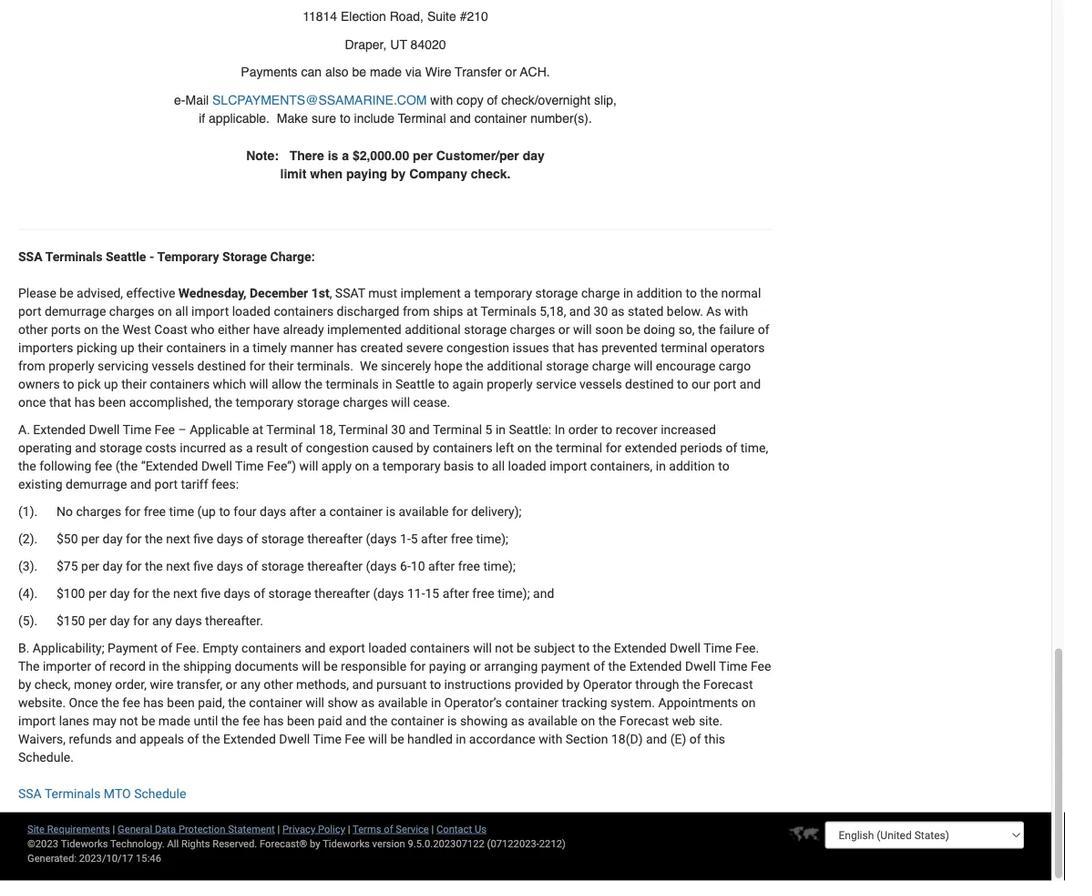 Task type: describe. For each thing, give the bounding box(es) containing it.
fees:
[[211, 478, 239, 493]]

also
[[325, 65, 349, 80]]

1 fee. from the left
[[176, 642, 199, 657]]

result
[[256, 441, 288, 456]]

0 vertical spatial properly
[[48, 359, 94, 374]]

time); for (3).      $75 per day for the next five days of storage thereafter (days 6-10 after free time);
[[483, 560, 516, 575]]

timely
[[253, 341, 287, 356]]

next for $100
[[173, 587, 197, 602]]

who
[[191, 323, 215, 338]]

1 vertical spatial 5
[[411, 532, 418, 547]]

or inside , ssat must implement a temporary storage charge in addition to the normal port demurrage charges on all import loaded containers discharged from ships at terminals 5,18, and 30 as stated below. as with other ports on the west coast who either have already implemented additional storage charges or will soon be doing so, the failure of importers picking up their containers in a timely manner has created severe congestion issues that has prevented terminal operators from properly servicing vessels destined for their terminals.  we sincerely hope the additional storage charge will encourage cargo owners to pick up their containers which will allow the terminals in seattle to again properly service vessels destined to our port and once that has been accomplished, the temporary storage charges will cease.
[[558, 323, 570, 338]]

to right (up
[[219, 505, 230, 520]]

in down either
[[229, 341, 239, 356]]

demurrage inside a. extended dwell time fee – applicable at terminal 18, terminal 30 and terminal 5 in seattle: in order to recover increased operating and storage costs incurred as a result of congestion caused by containers left on the terminal for extended periods of time, the following fee (the "extended dwell time fee") will apply on a temporary basis to all loaded import containers, in addition to existing demurrage and port tariff fees:
[[66, 478, 127, 493]]

1 vertical spatial fee
[[751, 660, 771, 675]]

and down cargo
[[740, 377, 761, 392]]

0 horizontal spatial port
[[18, 305, 41, 320]]

storage up 5,18,
[[535, 286, 578, 301]]

export
[[329, 642, 365, 657]]

on right the appointments
[[741, 696, 756, 711]]

in down showing
[[456, 733, 466, 748]]

0 horizontal spatial not
[[120, 715, 138, 730]]

to right basis
[[477, 459, 489, 474]]

storage down (3).      $75 per day for the next five days of storage thereafter (days 6-10 after free time);
[[268, 587, 311, 602]]

suite
[[427, 9, 456, 24]]

by down payment at the right
[[567, 678, 580, 693]]

contact
[[436, 824, 472, 836]]

as up the accordance at the bottom of page
[[511, 715, 525, 730]]

on up picking
[[84, 323, 98, 338]]

limit
[[280, 167, 306, 182]]

terminal up basis
[[433, 423, 482, 438]]

all inside a. extended dwell time fee – applicable at terminal 18, terminal 30 and terminal 5 in seattle: in order to recover increased operating and storage costs incurred as a result of congestion caused by containers left on the terminal for extended periods of time, the following fee (the "extended dwell time fee") will apply on a temporary basis to all loaded import containers, in addition to existing demurrage and port tariff fees:
[[492, 459, 505, 474]]

or down shipping
[[226, 678, 237, 693]]

1 vertical spatial their
[[268, 359, 294, 374]]

be left handled
[[390, 733, 404, 748]]

addition inside , ssat must implement a temporary storage charge in addition to the normal port demurrage charges on all import loaded containers discharged from ships at terminals 5,18, and 30 as stated below. as with other ports on the west coast who either have already implemented additional storage charges or will soon be doing so, the failure of importers picking up their containers in a timely manner has created severe congestion issues that has prevented terminal operators from properly servicing vessels destined for their terminals.  we sincerely hope the additional storage charge will encourage cargo owners to pick up their containers which will allow the terminals in seattle to again properly service vessels destined to our port and once that has been accomplished, the temporary storage charges will cease.
[[636, 286, 682, 301]]

record
[[109, 660, 146, 675]]

of down 'four'
[[246, 532, 258, 547]]

again
[[452, 377, 484, 392]]

check.
[[471, 167, 511, 182]]

in down extended
[[656, 459, 666, 474]]

0 vertical spatial their
[[138, 341, 163, 356]]

demurrage inside , ssat must implement a temporary storage charge in addition to the normal port demurrage charges on all import loaded containers discharged from ships at terminals 5,18, and 30 as stated below. as with other ports on the west coast who either have already implemented additional storage charges or will soon be doing so, the failure of importers picking up their containers in a timely manner has created severe congestion issues that has prevented terminal operators from properly servicing vessels destined for their terminals.  we sincerely hope the additional storage charge will encourage cargo owners to pick up their containers which will allow the terminals in seattle to again properly service vessels destined to our port and once that has been accomplished, the temporary storage charges will cease.
[[45, 305, 106, 320]]

tideworks
[[323, 838, 370, 850]]

the
[[18, 660, 40, 675]]

stated
[[628, 305, 664, 320]]

storage up 18,
[[297, 396, 340, 411]]

2 vertical spatial their
[[121, 377, 147, 392]]

schedule.
[[18, 751, 74, 766]]

loaded inside , ssat must implement a temporary storage charge in addition to the normal port demurrage charges on all import loaded containers discharged from ships at terminals 5,18, and 30 as stated below. as with other ports on the west coast who either have already implemented additional storage charges or will soon be doing so, the failure of importers picking up their containers in a timely manner has created severe congestion issues that has prevented terminal operators from properly servicing vessels destined for their terminals.  we sincerely hope the additional storage charge will encourage cargo owners to pick up their containers which will allow the terminals in seattle to again properly service vessels destined to our port and once that has been accomplished, the temporary storage charges will cease.
[[232, 305, 271, 320]]

site
[[27, 824, 45, 836]]

a down caused
[[372, 459, 379, 474]]

website.
[[18, 696, 66, 711]]

to down periods
[[718, 459, 730, 474]]

check/overnight
[[501, 93, 591, 107]]

charges right no
[[76, 505, 121, 520]]

day for (2).      $50 per day for the next five days of storage thereafter (days 1-5 after free time);
[[103, 532, 123, 547]]

of up money
[[95, 660, 106, 675]]

1 horizontal spatial not
[[495, 642, 514, 657]]

days for 11-
[[224, 587, 250, 602]]

to left our
[[677, 377, 688, 392]]

15:46
[[136, 853, 161, 865]]

privacy policy link
[[282, 824, 345, 836]]

fee inside a. extended dwell time fee – applicable at terminal 18, terminal 30 and terminal 5 in seattle: in order to recover increased operating and storage costs incurred as a result of congestion caused by containers left on the terminal for extended periods of time, the following fee (the "extended dwell time fee") will apply on a temporary basis to all loaded import containers, in addition to existing demurrage and port tariff fees:
[[95, 459, 112, 474]]

1 horizontal spatial made
[[370, 65, 402, 80]]

our
[[692, 377, 710, 392]]

copy
[[457, 93, 484, 107]]

2 vertical spatial available
[[528, 715, 578, 730]]

has down soon
[[578, 341, 598, 356]]

dwell up (the
[[89, 423, 120, 438]]

per for (4).      $100 per day for the next five days of storage thereafter (days 11-15 after free time); and
[[88, 587, 107, 602]]

1 horizontal spatial fee
[[122, 696, 140, 711]]

to down hope
[[438, 377, 449, 392]]

if
[[199, 111, 205, 126]]

applicability;
[[33, 642, 104, 657]]

18,
[[319, 423, 336, 438]]

is inside note:   there is a $2,000.00 per customer/per day limit when paying by company check.
[[328, 148, 338, 163]]

documents
[[235, 660, 299, 675]]

day inside note:   there is a $2,000.00 per customer/per day limit when paying by company check.
[[523, 148, 545, 163]]

2 horizontal spatial fee
[[242, 715, 260, 730]]

statement
[[228, 824, 275, 836]]

next for $75
[[166, 560, 190, 575]]

site requirements | general data protection statement | privacy policy | terms of service | contact us ©2023 tideworks technology. all rights reserved. forecast® by tideworks version 9.5.0.202307122 (07122023-2212) generated: 2023/10/17 15:46
[[27, 824, 566, 865]]

storage up service
[[546, 359, 589, 374]]

and down (the
[[130, 478, 151, 493]]

2 horizontal spatial temporary
[[474, 286, 532, 301]]

terms
[[353, 824, 381, 836]]

caused
[[372, 441, 413, 456]]

of down until
[[187, 733, 199, 748]]

days right 'four'
[[260, 505, 286, 520]]

a down either
[[243, 341, 250, 356]]

operator's
[[444, 696, 502, 711]]

be inside , ssat must implement a temporary storage charge in addition to the normal port demurrage charges on all import loaded containers discharged from ships at terminals 5,18, and 30 as stated below. as with other ports on the west coast who either have already implemented additional storage charges or will soon be doing so, the failure of importers picking up their containers in a timely manner has created severe congestion issues that has prevented terminal operators from properly servicing vessels destined for their terminals.  we sincerely hope the additional storage charge will encourage cargo owners to pick up their containers which will allow the terminals in seattle to again properly service vessels destined to our port and once that has been accomplished, the temporary storage charges will cease.
[[626, 323, 640, 338]]

time
[[169, 505, 194, 520]]

containers up instructions
[[410, 642, 470, 657]]

import inside b. applicability; payment of fee. empty containers and export loaded containers will not be subject to the extended dwell time fee. the importer of record in the shipping documents will be responsible for paying or arranging payment of the extended dwell time fee by check, money order, wire transfer, or any other methods, and pursuant to instructions provided by operator through the forecast website. once the fee has been paid, the container will show as available in operator's container tracking system. appointments on import lanes may not be made until the fee has been paid and the container is showing as available on the forecast web site. waivers, refunds and appeals of the extended dwell time fee will be handled in accordance with section 18(d) and (e) of this schedule.
[[18, 715, 56, 730]]

and left export
[[305, 642, 326, 657]]

containers up the accomplished,
[[150, 377, 210, 392]]

(up
[[197, 505, 216, 520]]

1 vertical spatial from
[[18, 359, 45, 374]]

temporary inside a. extended dwell time fee – applicable at terminal 18, terminal 30 and terminal 5 in seattle: in order to recover increased operating and storage costs incurred as a result of congestion caused by containers left on the terminal for extended periods of time, the following fee (the "extended dwell time fee") will apply on a temporary basis to all loaded import containers, in addition to existing demurrage and port tariff fees:
[[383, 459, 441, 474]]

site requirements link
[[27, 824, 110, 836]]

day for (5).      $150 per day for any days thereafter.
[[110, 614, 130, 629]]

to up payment at the right
[[578, 642, 590, 657]]

of up fee")
[[291, 441, 303, 456]]

0 vertical spatial seattle
[[106, 250, 146, 265]]

encourage
[[656, 359, 716, 374]]

and down show
[[345, 715, 367, 730]]

apply
[[321, 459, 352, 474]]

on up coast
[[158, 305, 172, 320]]

for inside b. applicability; payment of fee. empty containers and export loaded containers will not be subject to the extended dwell time fee. the importer of record in the shipping documents will be responsible for paying or arranging payment of the extended dwell time fee by check, money order, wire transfer, or any other methods, and pursuant to instructions provided by operator through the forecast website. once the fee has been paid, the container will show as available in operator's container tracking system. appointments on import lanes may not be made until the fee has been paid and the container is showing as available on the forecast web site. waivers, refunds and appeals of the extended dwell time fee will be handled in accordance with section 18(d) and (e) of this schedule.
[[410, 660, 426, 675]]

ssa for ssa terminals mto schedule
[[18, 787, 42, 802]]

per for (3).      $75 per day for the next five days of storage thereafter (days 6-10 after free time);
[[81, 560, 99, 575]]

transfer,
[[177, 678, 222, 693]]

at inside , ssat must implement a temporary storage charge in addition to the normal port demurrage charges on all import loaded containers discharged from ships at terminals 5,18, and 30 as stated below. as with other ports on the west coast who either have already implemented additional storage charges or will soon be doing so, the failure of importers picking up their containers in a timely manner has created severe congestion issues that has prevented terminal operators from properly servicing vessels destined for their terminals.  we sincerely hope the additional storage charge will encourage cargo owners to pick up their containers which will allow the terminals in seattle to again properly service vessels destined to our port and once that has been accomplished, the temporary storage charges will cease.
[[467, 305, 478, 320]]

draper,
[[345, 37, 387, 52]]

manner
[[290, 341, 333, 356]]

dwell up through
[[670, 642, 701, 657]]

in down sincerely
[[382, 377, 392, 392]]

or up instructions
[[469, 660, 481, 675]]

will left soon
[[573, 323, 592, 338]]

0 horizontal spatial additional
[[405, 323, 461, 338]]

(1).      no charges for free time (up to four days after a container is available for delivery);
[[18, 505, 522, 520]]

responsible
[[341, 660, 407, 675]]

terminal inside the e-mail slcpayments@ssamarine.com with copy of check/overnight slip, if applicable.  make sure to include terminal and container number(s).
[[398, 111, 446, 126]]

1 vertical spatial forecast
[[619, 715, 669, 730]]

1 vertical spatial that
[[49, 396, 71, 411]]

a inside note:   there is a $2,000.00 per customer/per day limit when paying by company check.
[[342, 148, 349, 163]]

or left the ach.
[[505, 65, 517, 80]]

will down prevented
[[634, 359, 653, 374]]

containers,
[[590, 459, 653, 474]]

container down documents
[[249, 696, 302, 711]]

and up following
[[75, 441, 96, 456]]

container up handled
[[391, 715, 444, 730]]

congestion inside , ssat must implement a temporary storage charge in addition to the normal port demurrage charges on all import loaded containers discharged from ships at terminals 5,18, and 30 as stated below. as with other ports on the west coast who either have already implemented additional storage charges or will soon be doing so, the failure of importers picking up their containers in a timely manner has created severe congestion issues that has prevented terminal operators from properly servicing vessels destined for their terminals.  we sincerely hope the additional storage charge will encourage cargo owners to pick up their containers which will allow the terminals in seattle to again properly service vessels destined to our port and once that has been accomplished, the temporary storage charges will cease.
[[446, 341, 509, 356]]

2 fee. from the left
[[735, 642, 759, 657]]

extended inside a. extended dwell time fee – applicable at terminal 18, terminal 30 and terminal 5 in seattle: in order to recover increased operating and storage costs incurred as a result of congestion caused by containers left on the terminal for extended periods of time, the following fee (the "extended dwell time fee") will apply on a temporary basis to all loaded import containers, in addition to existing demurrage and port tariff fees:
[[33, 423, 86, 438]]

money
[[74, 678, 112, 693]]

effective
[[126, 286, 175, 301]]

after for 6-
[[428, 560, 455, 575]]

on up section
[[581, 715, 595, 730]]

section
[[566, 733, 608, 748]]

following
[[39, 459, 91, 474]]

has down wire
[[143, 696, 164, 711]]

will up arranging
[[473, 642, 492, 657]]

ssat
[[335, 286, 365, 301]]

1 horizontal spatial properly
[[487, 377, 533, 392]]

will left "cease."
[[391, 396, 410, 411]]

2023/10/17
[[79, 853, 133, 865]]

be right also
[[352, 65, 366, 80]]

terminal up caused
[[339, 423, 388, 438]]

free left time
[[144, 505, 166, 520]]

storage up (4).      $100 per day for the next five days of storage thereafter (days 11-15 after free time); and
[[261, 560, 304, 575]]

allow
[[271, 377, 301, 392]]

already
[[283, 323, 324, 338]]

container down "provided"
[[505, 696, 559, 711]]

by inside site requirements | general data protection statement | privacy policy | terms of service | contact us ©2023 tideworks technology. all rights reserved. forecast® by tideworks version 9.5.0.202307122 (07122023-2212) generated: 2023/10/17 15:46
[[310, 838, 320, 850]]

(the
[[115, 459, 138, 474]]

to right pursuant
[[430, 678, 441, 693]]

1 horizontal spatial forecast
[[703, 678, 753, 693]]

(07122023-
[[487, 838, 539, 850]]

and right 5,18,
[[569, 305, 590, 320]]

1 horizontal spatial destined
[[625, 377, 674, 392]]

charges up 'west'
[[109, 305, 154, 320]]

general data protection statement link
[[118, 824, 275, 836]]

cease.
[[413, 396, 450, 411]]

seattle inside , ssat must implement a temporary storage charge in addition to the normal port demurrage charges on all import loaded containers discharged from ships at terminals 5,18, and 30 as stated below. as with other ports on the west coast who either have already implemented additional storage charges or will soon be doing so, the failure of importers picking up their containers in a timely manner has created severe congestion issues that has prevented terminal operators from properly servicing vessels destined for their terminals.  we sincerely hope the additional storage charge will encourage cargo owners to pick up their containers which will allow the terminals in seattle to again properly service vessels destined to our port and once that has been accomplished, the temporary storage charges will cease.
[[395, 377, 435, 392]]

by inside a. extended dwell time fee – applicable at terminal 18, terminal 30 and terminal 5 in seattle: in order to recover increased operating and storage costs incurred as a result of congestion caused by containers left on the terminal for extended periods of time, the following fee (the "extended dwell time fee") will apply on a temporary basis to all loaded import containers, in addition to existing demurrage and port tariff fees:
[[416, 441, 430, 456]]

ports
[[51, 323, 81, 338]]

of down (2).      $50 per day for the next five days of storage thereafter (days 1-5 after free time);
[[246, 560, 258, 575]]

storage down (1).      no charges for free time (up to four days after a container is available for delivery);
[[261, 532, 304, 547]]

appeals
[[139, 733, 184, 748]]

in up wire
[[149, 660, 159, 675]]

2 horizontal spatial been
[[287, 715, 315, 730]]

of up the operator
[[593, 660, 605, 675]]

and down may
[[115, 733, 136, 748]]

left
[[496, 441, 514, 456]]

thereafter for 11-
[[314, 587, 370, 602]]

1 vertical spatial temporary
[[236, 396, 294, 411]]

has down implemented
[[337, 341, 357, 356]]

seattle:
[[509, 423, 551, 438]]

customer/per
[[436, 148, 519, 163]]

1 vertical spatial charge
[[592, 359, 631, 374]]

after for 1-
[[421, 532, 448, 547]]

hope
[[434, 359, 462, 374]]

operator
[[583, 678, 632, 693]]

1 horizontal spatial is
[[386, 505, 396, 520]]

day for (3).      $75 per day for the next five days of storage thereafter (days 6-10 after free time);
[[103, 560, 123, 575]]

methods,
[[296, 678, 349, 693]]

order
[[568, 423, 598, 438]]

all inside , ssat must implement a temporary storage charge in addition to the normal port demurrage charges on all import loaded containers discharged from ships at terminals 5,18, and 30 as stated below. as with other ports on the west coast who either have already implemented additional storage charges or will soon be doing so, the failure of importers picking up their containers in a timely manner has created severe congestion issues that has prevented terminal operators from properly servicing vessels destined for their terminals.  we sincerely hope the additional storage charge will encourage cargo owners to pick up their containers which will allow the terminals in seattle to again properly service vessels destined to our port and once that has been accomplished, the temporary storage charges will cease.
[[175, 305, 188, 320]]

general
[[118, 824, 152, 836]]

0 vertical spatial available
[[399, 505, 449, 520]]

once
[[18, 396, 46, 411]]

by down the
[[18, 678, 31, 693]]

paying inside b. applicability; payment of fee. empty containers and export loaded containers will not be subject to the extended dwell time fee. the importer of record in the shipping documents will be responsible for paying or arranging payment of the extended dwell time fee by check, money order, wire transfer, or any other methods, and pursuant to instructions provided by operator through the forecast website. once the fee has been paid, the container will show as available in operator's container tracking system. appointments on import lanes may not be made until the fee has been paid and the container is showing as available on the forecast web site. waivers, refunds and appeals of the extended dwell time fee will be handled in accordance with section 18(d) and (e) of this schedule.
[[429, 660, 466, 675]]

operators
[[710, 341, 765, 356]]

0 vertical spatial that
[[552, 341, 575, 356]]

time,
[[741, 441, 768, 456]]

and left (e)
[[646, 733, 667, 748]]

1 horizontal spatial vessels
[[580, 377, 622, 392]]

a left result
[[246, 441, 253, 456]]

be up methods,
[[324, 660, 338, 675]]

10
[[411, 560, 425, 575]]

with inside b. applicability; payment of fee. empty containers and export loaded containers will not be subject to the extended dwell time fee. the importer of record in the shipping documents will be responsible for paying or arranging payment of the extended dwell time fee by check, money order, wire transfer, or any other methods, and pursuant to instructions provided by operator through the forecast website. once the fee has been paid, the container will show as available in operator's container tracking system. appointments on import lanes may not be made until the fee has been paid and the container is showing as available on the forecast web site. waivers, refunds and appeals of the extended dwell time fee will be handled in accordance with section 18(d) and (e) of this schedule.
[[539, 733, 562, 748]]

charges down terminals
[[343, 396, 388, 411]]

of left time, on the bottom right
[[726, 441, 737, 456]]

1 horizontal spatial up
[[120, 341, 135, 356]]

0 vertical spatial charge
[[581, 286, 620, 301]]

pursuant
[[376, 678, 427, 693]]

will left handled
[[368, 733, 387, 748]]

after up (2).      $50 per day for the next five days of storage thereafter (days 1-5 after free time);
[[290, 505, 316, 520]]

pick
[[77, 377, 101, 392]]

mto
[[104, 787, 131, 802]]

3 | from the left
[[348, 824, 350, 836]]

0 vertical spatial destined
[[197, 359, 246, 374]]

(5).      $150 per day for any days thereafter.
[[18, 614, 263, 629]]

loaded inside b. applicability; payment of fee. empty containers and export loaded containers will not be subject to the extended dwell time fee. the importer of record in the shipping documents will be responsible for paying or arranging payment of the extended dwell time fee by check, money order, wire transfer, or any other methods, and pursuant to instructions provided by operator through the forecast website. once the fee has been paid, the container will show as available in operator's container tracking system. appointments on import lanes may not be made until the fee has been paid and the container is showing as available on the forecast web site. waivers, refunds and appeals of the extended dwell time fee will be handled in accordance with section 18(d) and (e) of this schedule.
[[368, 642, 407, 657]]

fee inside a. extended dwell time fee – applicable at terminal 18, terminal 30 and terminal 5 in seattle: in order to recover increased operating and storage costs incurred as a result of congestion caused by containers left on the terminal for extended periods of time, the following fee (the "extended dwell time fee") will apply on a temporary basis to all loaded import containers, in addition to existing demurrage and port tariff fees:
[[154, 423, 175, 438]]

,
[[329, 286, 332, 301]]

b.
[[18, 642, 30, 657]]

terminals inside , ssat must implement a temporary storage charge in addition to the normal port demurrage charges on all import loaded containers discharged from ships at terminals 5,18, and 30 as stated below. as with other ports on the west coast who either have already implemented additional storage charges or will soon be doing so, the failure of importers picking up their containers in a timely manner has created severe congestion issues that has prevented terminal operators from properly servicing vessels destined for their terminals.  we sincerely hope the additional storage charge will encourage cargo owners to pick up their containers which will allow the terminals in seattle to again properly service vessels destined to our port and once that has been accomplished, the temporary storage charges will cease.
[[481, 305, 537, 320]]

of inside the e-mail slcpayments@ssamarine.com with copy of check/overnight slip, if applicable.  make sure to include terminal and container number(s).
[[487, 93, 498, 107]]

1 vertical spatial up
[[104, 377, 118, 392]]

cargo
[[719, 359, 751, 374]]

loaded inside a. extended dwell time fee – applicable at terminal 18, terminal 30 and terminal 5 in seattle: in order to recover increased operating and storage costs incurred as a result of congestion caused by containers left on the terminal for extended periods of time, the following fee (the "extended dwell time fee") will apply on a temporary basis to all loaded import containers, in addition to existing demurrage and port tariff fees:
[[508, 459, 546, 474]]

next for $50
[[166, 532, 190, 547]]

containers up documents
[[242, 642, 301, 657]]

terminal inside , ssat must implement a temporary storage charge in addition to the normal port demurrage charges on all import loaded containers discharged from ships at terminals 5,18, and 30 as stated below. as with other ports on the west coast who either have already implemented additional storage charges or will soon be doing so, the failure of importers picking up their containers in a timely manner has created severe congestion issues that has prevented terminal operators from properly servicing vessels destined for their terminals.  we sincerely hope the additional storage charge will encourage cargo owners to pick up their containers which will allow the terminals in seattle to again properly service vessels destined to our port and once that has been accomplished, the temporary storage charges will cease.
[[661, 341, 707, 356]]

when
[[310, 167, 343, 182]]

tracking
[[562, 696, 607, 711]]

charges up "issues"
[[510, 323, 555, 338]]

will down methods,
[[305, 696, 324, 711]]

in up stated
[[623, 286, 633, 301]]

a down 'apply'
[[319, 505, 326, 520]]

implemented
[[327, 323, 402, 338]]

containers up already
[[274, 305, 334, 320]]

1 vertical spatial additional
[[487, 359, 543, 374]]

have
[[253, 323, 280, 338]]

containers down who at the top of the page
[[166, 341, 226, 356]]

will left allow
[[249, 377, 268, 392]]

storage up again
[[464, 323, 507, 338]]

e-
[[174, 93, 185, 107]]

made inside b. applicability; payment of fee. empty containers and export loaded containers will not be subject to the extended dwell time fee. the importer of record in the shipping documents will be responsible for paying or arranging payment of the extended dwell time fee by check, money order, wire transfer, or any other methods, and pursuant to instructions provided by operator through the forecast website. once the fee has been paid, the container will show as available in operator's container tracking system. appointments on import lanes may not be made until the fee has been paid and the container is showing as available on the forecast web site. waivers, refunds and appeals of the extended dwell time fee will be handled in accordance with section 18(d) and (e) of this schedule.
[[158, 715, 190, 730]]

paid
[[318, 715, 342, 730]]

container down 'apply'
[[329, 505, 383, 520]]

per for (5).      $150 per day for any days thereafter.
[[88, 614, 107, 629]]



Task type: vqa. For each thing, say whether or not it's contained in the screenshot.
"Extended
yes



Task type: locate. For each thing, give the bounding box(es) containing it.
day
[[523, 148, 545, 163], [103, 532, 123, 547], [103, 560, 123, 575], [110, 587, 130, 602], [110, 614, 130, 629]]

and down copy
[[450, 111, 471, 126]]

five for $100
[[201, 587, 221, 602]]

2 vertical spatial fee
[[345, 733, 365, 748]]

import down in
[[550, 459, 587, 474]]

(days for 11-
[[373, 587, 404, 602]]

paying inside note:   there is a $2,000.00 per customer/per day limit when paying by company check.
[[346, 167, 387, 182]]

charge down prevented
[[592, 359, 631, 374]]

free for (2).      $50 per day for the next five days of storage thereafter (days 1-5 after free time);
[[451, 532, 473, 547]]

after for 11-
[[443, 587, 469, 602]]

make
[[277, 111, 308, 126]]

30 inside a. extended dwell time fee – applicable at terminal 18, terminal 30 and terminal 5 in seattle: in order to recover increased operating and storage costs incurred as a result of congestion caused by containers left on the terminal for extended periods of time, the following fee (the "extended dwell time fee") will apply on a temporary basis to all loaded import containers, in addition to existing demurrage and port tariff fees:
[[391, 423, 405, 438]]

1 horizontal spatial temporary
[[383, 459, 441, 474]]

available down pursuant
[[378, 696, 428, 711]]

0 vertical spatial fee
[[95, 459, 112, 474]]

road,
[[390, 9, 424, 24]]

note:   there is a $2,000.00 per customer/per day limit when paying by company check.
[[246, 148, 545, 182]]

0 vertical spatial congestion
[[446, 341, 509, 356]]

1 vertical spatial loaded
[[508, 459, 546, 474]]

terminal up result
[[266, 423, 316, 438]]

1 vertical spatial demurrage
[[66, 478, 127, 493]]

for inside , ssat must implement a temporary storage charge in addition to the normal port demurrage charges on all import loaded containers discharged from ships at terminals 5,18, and 30 as stated below. as with other ports on the west coast who either have already implemented additional storage charges or will soon be doing so, the failure of importers picking up their containers in a timely manner has created severe congestion issues that has prevented terminal operators from properly servicing vessels destined for their terminals.  we sincerely hope the additional storage charge will encourage cargo owners to pick up their containers which will allow the terminals in seattle to again properly service vessels destined to our port and once that has been accomplished, the temporary storage charges will cease.
[[249, 359, 265, 374]]

by
[[391, 167, 406, 182], [416, 441, 430, 456], [18, 678, 31, 693], [567, 678, 580, 693], [310, 838, 320, 850]]

five for $50
[[193, 532, 213, 547]]

0 horizontal spatial forecast
[[619, 715, 669, 730]]

days for 6-
[[217, 560, 243, 575]]

addition inside a. extended dwell time fee – applicable at terminal 18, terminal 30 and terminal 5 in seattle: in order to recover increased operating and storage costs incurred as a result of congestion caused by containers left on the terminal for extended periods of time, the following fee (the "extended dwell time fee") will apply on a temporary basis to all loaded import containers, in addition to existing demurrage and port tariff fees:
[[669, 459, 715, 474]]

container inside the e-mail slcpayments@ssamarine.com with copy of check/overnight slip, if applicable.  make sure to include terminal and container number(s).
[[474, 111, 527, 126]]

1 vertical spatial congestion
[[306, 441, 369, 456]]

congestion inside a. extended dwell time fee – applicable at terminal 18, terminal 30 and terminal 5 in seattle: in order to recover increased operating and storage costs incurred as a result of congestion caused by containers left on the terminal for extended periods of time, the following fee (the "extended dwell time fee") will apply on a temporary basis to all loaded import containers, in addition to existing demurrage and port tariff fees:
[[306, 441, 369, 456]]

transfer
[[455, 65, 502, 80]]

available
[[399, 505, 449, 520], [378, 696, 428, 711], [528, 715, 578, 730]]

been down transfer,
[[167, 696, 195, 711]]

0 vertical spatial terminals
[[45, 250, 103, 265]]

with inside the e-mail slcpayments@ssamarine.com with copy of check/overnight slip, if applicable.  make sure to include terminal and container number(s).
[[430, 93, 453, 107]]

until
[[194, 715, 218, 730]]

1 horizontal spatial fee.
[[735, 642, 759, 657]]

after right 15
[[443, 587, 469, 602]]

1 horizontal spatial at
[[467, 305, 478, 320]]

2212)
[[539, 838, 566, 850]]

of inside site requirements | general data protection statement | privacy policy | terms of service | contact us ©2023 tideworks technology. all rights reserved. forecast® by tideworks version 9.5.0.202307122 (07122023-2212) generated: 2023/10/17 15:46
[[384, 824, 393, 836]]

import up waivers,
[[18, 715, 56, 730]]

days down (2).      $50 per day for the next five days of storage thereafter (days 1-5 after free time);
[[217, 560, 243, 575]]

1 vertical spatial been
[[167, 696, 195, 711]]

dwell up the fees:
[[201, 459, 232, 474]]

forecast down 'system.'
[[619, 715, 669, 730]]

0 vertical spatial addition
[[636, 286, 682, 301]]

per inside note:   there is a $2,000.00 per customer/per day limit when paying by company check.
[[413, 148, 433, 163]]

this
[[704, 733, 725, 748]]

to right order
[[601, 423, 612, 438]]

ssa terminals seattle - temporary storage charge:
[[18, 250, 315, 265]]

1 vertical spatial made
[[158, 715, 190, 730]]

free for (4).      $100 per day for the next five days of storage thereafter (days 11-15 after free time); and
[[472, 587, 494, 602]]

5 inside a. extended dwell time fee – applicable at terminal 18, terminal 30 and terminal 5 in seattle: in order to recover increased operating and storage costs incurred as a result of congestion caused by containers left on the terminal for extended periods of time, the following fee (the "extended dwell time fee") will apply on a temporary basis to all loaded import containers, in addition to existing demurrage and port tariff fees:
[[485, 423, 492, 438]]

2 horizontal spatial port
[[713, 377, 737, 392]]

0 vertical spatial all
[[175, 305, 188, 320]]

forecast®
[[260, 838, 307, 850]]

of right copy
[[487, 93, 498, 107]]

days down 'four'
[[217, 532, 243, 547]]

incurred
[[180, 441, 226, 456]]

1 horizontal spatial from
[[403, 305, 430, 320]]

| up 9.5.0.202307122
[[431, 824, 434, 836]]

made
[[370, 65, 402, 80], [158, 715, 190, 730]]

0 horizontal spatial properly
[[48, 359, 94, 374]]

30 inside , ssat must implement a temporary storage charge in addition to the normal port demurrage charges on all import loaded containers discharged from ships at terminals 5,18, and 30 as stated below. as with other ports on the west coast who either have already implemented additional storage charges or will soon be doing so, the failure of importers picking up their containers in a timely manner has created severe congestion issues that has prevented terminal operators from properly servicing vessels destined for their terminals.  we sincerely hope the additional storage charge will encourage cargo owners to pick up their containers which will allow the terminals in seattle to again properly service vessels destined to our port and once that has been accomplished, the temporary storage charges will cease.
[[594, 305, 608, 320]]

30 up caused
[[391, 423, 405, 438]]

per
[[413, 148, 433, 163], [81, 532, 99, 547], [81, 560, 99, 575], [88, 587, 107, 602], [88, 614, 107, 629]]

destined up which
[[197, 359, 246, 374]]

time); for (2).      $50 per day for the next five days of storage thereafter (days 1-5 after free time);
[[476, 532, 508, 547]]

| up tideworks
[[348, 824, 350, 836]]

| left general
[[113, 824, 115, 836]]

terminal inside a. extended dwell time fee – applicable at terminal 18, terminal 30 and terminal 5 in seattle: in order to recover increased operating and storage costs incurred as a result of congestion caused by containers left on the terminal for extended periods of time, the following fee (the "extended dwell time fee") will apply on a temporary basis to all loaded import containers, in addition to existing demurrage and port tariff fees:
[[556, 441, 602, 456]]

technology.
[[110, 838, 165, 850]]

congestion up hope
[[446, 341, 509, 356]]

is down operator's
[[447, 715, 457, 730]]

terminals up advised,
[[45, 250, 103, 265]]

in up handled
[[431, 696, 441, 711]]

1 vertical spatial import
[[550, 459, 587, 474]]

0 vertical spatial from
[[403, 305, 430, 320]]

2 vertical spatial time);
[[498, 587, 530, 602]]

0 vertical spatial loaded
[[232, 305, 271, 320]]

after right 10
[[428, 560, 455, 575]]

has down pick
[[75, 396, 95, 411]]

which
[[213, 377, 246, 392]]

1 vertical spatial next
[[166, 560, 190, 575]]

0 vertical spatial any
[[152, 614, 172, 629]]

0 horizontal spatial with
[[430, 93, 453, 107]]

company
[[409, 167, 467, 182]]

2 vertical spatial temporary
[[383, 459, 441, 474]]

2 ssa from the top
[[18, 787, 42, 802]]

and inside the e-mail slcpayments@ssamarine.com with copy of check/overnight slip, if applicable.  make sure to include terminal and container number(s).
[[450, 111, 471, 126]]

thereafter for 1-
[[307, 532, 363, 547]]

1 horizontal spatial seattle
[[395, 377, 435, 392]]

empty
[[203, 642, 238, 657]]

not right may
[[120, 715, 138, 730]]

be
[[352, 65, 366, 80], [60, 286, 73, 301], [626, 323, 640, 338], [517, 642, 531, 657], [324, 660, 338, 675], [141, 715, 155, 730], [390, 733, 404, 748]]

five for $75
[[193, 560, 213, 575]]

0 vertical spatial thereafter
[[307, 532, 363, 547]]

payment
[[108, 642, 158, 657]]

0 vertical spatial temporary
[[474, 286, 532, 301]]

and down responsible
[[352, 678, 373, 693]]

of down (3).      $75 per day for the next five days of storage thereafter (days 6-10 after free time);
[[254, 587, 265, 602]]

2 horizontal spatial loaded
[[508, 459, 546, 474]]

of right payment
[[161, 642, 172, 657]]

0 horizontal spatial temporary
[[236, 396, 294, 411]]

©2023 tideworks
[[27, 838, 108, 850]]

as right show
[[361, 696, 375, 711]]

with inside , ssat must implement a temporary storage charge in addition to the normal port demurrage charges on all import loaded containers discharged from ships at terminals 5,18, and 30 as stated below. as with other ports on the west coast who either have already implemented additional storage charges or will soon be doing so, the failure of importers picking up their containers in a timely manner has created severe congestion issues that has prevented terminal operators from properly servicing vessels destined for their terminals.  we sincerely hope the additional storage charge will encourage cargo owners to pick up their containers which will allow the terminals in seattle to again properly service vessels destined to our port and once that has been accomplished, the temporary storage charges will cease.
[[724, 305, 748, 320]]

0 vertical spatial not
[[495, 642, 514, 657]]

of right (e)
[[690, 733, 701, 748]]

0 vertical spatial five
[[193, 532, 213, 547]]

a up when
[[342, 148, 349, 163]]

per right $50
[[81, 532, 99, 547]]

fee left (the
[[95, 459, 112, 474]]

0 vertical spatial been
[[98, 396, 126, 411]]

been inside , ssat must implement a temporary storage charge in addition to the normal port demurrage charges on all import loaded containers discharged from ships at terminals 5,18, and 30 as stated below. as with other ports on the west coast who either have already implemented additional storage charges or will soon be doing so, the failure of importers picking up their containers in a timely manner has created severe congestion issues that has prevented terminal operators from properly servicing vessels destined for their terminals.  we sincerely hope the additional storage charge will encourage cargo owners to pick up their containers which will allow the terminals in seattle to again properly service vessels destined to our port and once that has been accomplished, the temporary storage charges will cease.
[[98, 396, 126, 411]]

day for (4).      $100 per day for the next five days of storage thereafter (days 11-15 after free time); and
[[110, 587, 130, 602]]

ssa
[[18, 250, 42, 265], [18, 787, 42, 802]]

loaded up the have
[[232, 305, 271, 320]]

refunds
[[69, 733, 112, 748]]

through
[[635, 678, 679, 693]]

5,18,
[[540, 305, 566, 320]]

by right caused
[[416, 441, 430, 456]]

storage inside a. extended dwell time fee – applicable at terminal 18, terminal 30 and terminal 5 in seattle: in order to recover increased operating and storage costs incurred as a result of congestion caused by containers left on the terminal for extended periods of time, the following fee (the "extended dwell time fee") will apply on a temporary basis to all loaded import containers, in addition to existing demurrage and port tariff fees:
[[99, 441, 142, 456]]

30
[[594, 305, 608, 320], [391, 423, 405, 438]]

1 horizontal spatial terminal
[[661, 341, 707, 356]]

be up prevented
[[626, 323, 640, 338]]

storage up (the
[[99, 441, 142, 456]]

import inside , ssat must implement a temporary storage charge in addition to the normal port demurrage charges on all import loaded containers discharged from ships at terminals 5,18, and 30 as stated below. as with other ports on the west coast who either have already implemented additional storage charges or will soon be doing so, the failure of importers picking up their containers in a timely manner has created severe congestion issues that has prevented terminal operators from properly servicing vessels destined for their terminals.  we sincerely hope the additional storage charge will encourage cargo owners to pick up their containers which will allow the terminals in seattle to again properly service vessels destined to our port and once that has been accomplished, the temporary storage charges will cease.
[[191, 305, 229, 320]]

(days
[[366, 532, 397, 547], [366, 560, 397, 575], [373, 587, 404, 602]]

and up subject
[[533, 587, 554, 602]]

0 horizontal spatial fee
[[154, 423, 175, 438]]

any up payment
[[152, 614, 172, 629]]

accordance
[[469, 733, 535, 748]]

-
[[149, 250, 154, 265]]

0 vertical spatial 5
[[485, 423, 492, 438]]

extended
[[33, 423, 86, 438], [614, 642, 667, 657], [629, 660, 682, 675], [223, 733, 276, 748]]

their
[[138, 341, 163, 356], [268, 359, 294, 374], [121, 377, 147, 392]]

and down "cease."
[[409, 423, 430, 438]]

0 vertical spatial up
[[120, 341, 135, 356]]

ach.
[[520, 65, 550, 80]]

0 vertical spatial forecast
[[703, 678, 753, 693]]

charge up soon
[[581, 286, 620, 301]]

on down the 'seattle:'
[[517, 441, 532, 456]]

per up company
[[413, 148, 433, 163]]

to
[[340, 111, 351, 126], [686, 286, 697, 301], [63, 377, 74, 392], [438, 377, 449, 392], [677, 377, 688, 392], [601, 423, 612, 438], [477, 459, 489, 474], [718, 459, 730, 474], [219, 505, 230, 520], [578, 642, 590, 657], [430, 678, 441, 693]]

loaded down left at bottom left
[[508, 459, 546, 474]]

ssa for ssa terminals seattle - temporary storage charge:
[[18, 250, 42, 265]]

may
[[92, 715, 117, 730]]

terminals up site requirements link
[[45, 787, 101, 802]]

1 ssa from the top
[[18, 250, 42, 265]]

will inside a. extended dwell time fee – applicable at terminal 18, terminal 30 and terminal 5 in seattle: in order to recover increased operating and storage costs incurred as a result of congestion caused by containers left on the terminal for extended periods of time, the following fee (the "extended dwell time fee") will apply on a temporary basis to all loaded import containers, in addition to existing demurrage and port tariff fees:
[[299, 459, 318, 474]]

payment
[[541, 660, 590, 675]]

$75
[[56, 560, 78, 575]]

0 vertical spatial additional
[[405, 323, 461, 338]]

1 horizontal spatial additional
[[487, 359, 543, 374]]

1 horizontal spatial with
[[539, 733, 562, 748]]

by down $2,000.00
[[391, 167, 406, 182]]

thereafter for 6-
[[307, 560, 363, 575]]

coast
[[154, 323, 188, 338]]

periods
[[680, 441, 723, 456]]

0 vertical spatial demurrage
[[45, 305, 106, 320]]

importers
[[18, 341, 73, 356]]

other
[[18, 323, 48, 338], [264, 678, 293, 693]]

0 vertical spatial made
[[370, 65, 402, 80]]

tariff
[[181, 478, 208, 493]]

e-mail slcpayments@ssamarine.com with copy of check/overnight slip, if applicable.  make sure to include terminal and container number(s).
[[174, 93, 617, 126]]

five
[[193, 532, 213, 547], [193, 560, 213, 575], [201, 587, 221, 602]]

congestion
[[446, 341, 509, 356], [306, 441, 369, 456]]

2 vertical spatial been
[[287, 715, 315, 730]]

in up left at bottom left
[[496, 423, 506, 438]]

1 vertical spatial is
[[386, 505, 396, 520]]

schedule
[[134, 787, 186, 802]]

2 vertical spatial next
[[173, 587, 197, 602]]

1 vertical spatial vessels
[[580, 377, 622, 392]]

fee right until
[[242, 715, 260, 730]]

1 vertical spatial all
[[492, 459, 505, 474]]

on
[[158, 305, 172, 320], [84, 323, 98, 338], [517, 441, 532, 456], [355, 459, 369, 474], [741, 696, 756, 711], [581, 715, 595, 730]]

with down wire at the left of page
[[430, 93, 453, 107]]

0 vertical spatial 30
[[594, 305, 608, 320]]

with up failure in the top right of the page
[[724, 305, 748, 320]]

in
[[555, 423, 565, 438]]

2 vertical spatial port
[[154, 478, 178, 493]]

1 horizontal spatial other
[[264, 678, 293, 693]]

other inside b. applicability; payment of fee. empty containers and export loaded containers will not be subject to the extended dwell time fee. the importer of record in the shipping documents will be responsible for paying or arranging payment of the extended dwell time fee by check, money order, wire transfer, or any other methods, and pursuant to instructions provided by operator through the forecast website. once the fee has been paid, the container will show as available in operator's container tracking system. appointments on import lanes may not be made until the fee has been paid and the container is showing as available on the forecast web site. waivers, refunds and appeals of the extended dwell time fee will be handled in accordance with section 18(d) and (e) of this schedule.
[[264, 678, 293, 693]]

will right fee")
[[299, 459, 318, 474]]

has down documents
[[263, 715, 284, 730]]

seattle
[[106, 250, 146, 265], [395, 377, 435, 392]]

all down please be advised, effective wednesday, december 1st in the left of the page
[[175, 305, 188, 320]]

is up when
[[328, 148, 338, 163]]

1 vertical spatial fee
[[122, 696, 140, 711]]

0 vertical spatial next
[[166, 532, 190, 547]]

(3).      $75 per day for the next five days of storage thereafter (days 6-10 after free time);
[[18, 560, 516, 575]]

1 horizontal spatial 5
[[485, 423, 492, 438]]

1 horizontal spatial congestion
[[446, 341, 509, 356]]

as inside a. extended dwell time fee – applicable at terminal 18, terminal 30 and terminal 5 in seattle: in order to recover increased operating and storage costs incurred as a result of congestion caused by containers left on the terminal for extended periods of time, the following fee (the "extended dwell time fee") will apply on a temporary basis to all loaded import containers, in addition to existing demurrage and port tariff fees:
[[229, 441, 243, 456]]

dwell up the appointments
[[685, 660, 716, 675]]

1 vertical spatial paying
[[429, 660, 466, 675]]

wire
[[150, 678, 173, 693]]

free for (3).      $75 per day for the next five days of storage thereafter (days 6-10 after free time);
[[458, 560, 480, 575]]

2 vertical spatial import
[[18, 715, 56, 730]]

be up 'appeals'
[[141, 715, 155, 730]]

as inside , ssat must implement a temporary storage charge in addition to the normal port demurrage charges on all import loaded containers discharged from ships at terminals 5,18, and 30 as stated below. as with other ports on the west coast who either have already implemented additional storage charges or will soon be doing so, the failure of importers picking up their containers in a timely manner has created severe congestion issues that has prevented terminal operators from properly servicing vessels destined for their terminals.  we sincerely hope the additional storage charge will encourage cargo owners to pick up their containers which will allow the terminals in seattle to again properly service vessels destined to our port and once that has been accomplished, the temporary storage charges will cease.
[[611, 305, 625, 320]]

issues
[[513, 341, 549, 356]]

terminal up encourage
[[661, 341, 707, 356]]

free
[[144, 505, 166, 520], [451, 532, 473, 547], [458, 560, 480, 575], [472, 587, 494, 602]]

time
[[123, 423, 151, 438], [235, 459, 264, 474], [704, 642, 732, 657], [719, 660, 748, 675], [313, 733, 342, 748]]

for
[[249, 359, 265, 374], [606, 441, 622, 456], [124, 505, 141, 520], [452, 505, 468, 520], [126, 532, 142, 547], [126, 560, 142, 575], [133, 587, 149, 602], [133, 614, 149, 629], [410, 660, 426, 675]]

other inside , ssat must implement a temporary storage charge in addition to the normal port demurrage charges on all import loaded containers discharged from ships at terminals 5,18, and 30 as stated below. as with other ports on the west coast who either have already implemented additional storage charges or will soon be doing so, the failure of importers picking up their containers in a timely manner has created severe congestion issues that has prevented terminal operators from properly servicing vessels destined for their terminals.  we sincerely hope the additional storage charge will encourage cargo owners to pick up their containers which will allow the terminals in seattle to again properly service vessels destined to our port and once that has been accomplished, the temporary storage charges will cease.
[[18, 323, 48, 338]]

for inside a. extended dwell time fee – applicable at terminal 18, terminal 30 and terminal 5 in seattle: in order to recover increased operating and storage costs incurred as a result of congestion caused by containers left on the terminal for extended periods of time, the following fee (the "extended dwell time fee") will apply on a temporary basis to all loaded import containers, in addition to existing demurrage and port tariff fees:
[[606, 441, 622, 456]]

1st
[[311, 286, 329, 301]]

day down number(s).
[[523, 148, 545, 163]]

1 horizontal spatial fee
[[345, 733, 365, 748]]

free right 15
[[472, 587, 494, 602]]

reserved.
[[213, 838, 257, 850]]

0 vertical spatial other
[[18, 323, 48, 338]]

0 horizontal spatial up
[[104, 377, 118, 392]]

2 vertical spatial loaded
[[368, 642, 407, 657]]

terminals for ssa terminals seattle - temporary storage charge:
[[45, 250, 103, 265]]

temporary down allow
[[236, 396, 294, 411]]

days left thereafter.
[[175, 614, 202, 629]]

0 vertical spatial vessels
[[152, 359, 194, 374]]

or
[[505, 65, 517, 80], [558, 323, 570, 338], [469, 660, 481, 675], [226, 678, 237, 693]]

0 vertical spatial with
[[430, 93, 453, 107]]

their up allow
[[268, 359, 294, 374]]

a. extended dwell time fee – applicable at terminal 18, terminal 30 and terminal 5 in seattle: in order to recover increased operating and storage costs incurred as a result of congestion caused by containers left on the terminal for extended periods of time, the following fee (the "extended dwell time fee") will apply on a temporary basis to all loaded import containers, in addition to existing demurrage and port tariff fees:
[[18, 423, 768, 493]]

sincerely
[[381, 359, 431, 374]]

0 vertical spatial (days
[[366, 532, 397, 547]]

advised,
[[77, 286, 123, 301]]

up down servicing
[[104, 377, 118, 392]]

1 | from the left
[[113, 824, 115, 836]]

1 vertical spatial at
[[252, 423, 263, 438]]

waivers,
[[18, 733, 66, 748]]

to inside the e-mail slcpayments@ssamarine.com with copy of check/overnight slip, if applicable.  make sure to include terminal and container number(s).
[[340, 111, 351, 126]]

demurrage down (the
[[66, 478, 127, 493]]

2 vertical spatial five
[[201, 587, 221, 602]]

2 vertical spatial (days
[[373, 587, 404, 602]]

payments
[[241, 65, 298, 80]]

terminal down order
[[556, 441, 602, 456]]

rights
[[181, 838, 210, 850]]

port down "extended at the left bottom of the page
[[154, 478, 178, 493]]

2 vertical spatial fee
[[242, 715, 260, 730]]

1 vertical spatial thereafter
[[307, 560, 363, 575]]

at inside a. extended dwell time fee – applicable at terminal 18, terminal 30 and terminal 5 in seattle: in order to recover increased operating and storage costs incurred as a result of congestion caused by containers left on the terminal for extended periods of time, the following fee (the "extended dwell time fee") will apply on a temporary basis to all loaded import containers, in addition to existing demurrage and port tariff fees:
[[252, 423, 263, 438]]

will up methods,
[[302, 660, 321, 675]]

2 | from the left
[[277, 824, 280, 836]]

additional
[[405, 323, 461, 338], [487, 359, 543, 374]]

1 vertical spatial destined
[[625, 377, 674, 392]]

0 horizontal spatial fee.
[[176, 642, 199, 657]]

(days for 6-
[[366, 560, 397, 575]]

by inside note:   there is a $2,000.00 per customer/per day limit when paying by company check.
[[391, 167, 406, 182]]

container
[[474, 111, 527, 126], [329, 505, 383, 520], [249, 696, 302, 711], [505, 696, 559, 711], [391, 715, 444, 730]]

2 horizontal spatial fee
[[751, 660, 771, 675]]

5 up 10
[[411, 532, 418, 547]]

1 vertical spatial seattle
[[395, 377, 435, 392]]

ships
[[433, 305, 463, 320]]

days for 1-
[[217, 532, 243, 547]]

fee")
[[267, 459, 296, 474]]

terminals for ssa terminals mto schedule
[[45, 787, 101, 802]]

0 vertical spatial time);
[[476, 532, 508, 547]]

1 vertical spatial other
[[264, 678, 293, 693]]

2 horizontal spatial is
[[447, 715, 457, 730]]

data
[[155, 824, 176, 836]]

1 horizontal spatial 30
[[594, 305, 608, 320]]

time); for (4).      $100 per day for the next five days of storage thereafter (days 11-15 after free time); and
[[498, 587, 530, 602]]

containers inside a. extended dwell time fee – applicable at terminal 18, terminal 30 and terminal 5 in seattle: in order to recover increased operating and storage costs incurred as a result of congestion caused by containers left on the terminal for extended periods of time, the following fee (the "extended dwell time fee") will apply on a temporary basis to all loaded import containers, in addition to existing demurrage and port tariff fees:
[[433, 441, 493, 456]]

number(s).
[[530, 111, 592, 126]]

show
[[327, 696, 358, 711]]

addition down periods
[[669, 459, 715, 474]]

of inside , ssat must implement a temporary storage charge in addition to the normal port demurrage charges on all import loaded containers discharged from ships at terminals 5,18, and 30 as stated below. as with other ports on the west coast who either have already implemented additional storage charges or will soon be doing so, the failure of importers picking up their containers in a timely manner has created severe congestion issues that has prevented terminal operators from properly servicing vessels destined for their terminals.  we sincerely hope the additional storage charge will encourage cargo owners to pick up their containers which will allow the terminals in seattle to again properly service vessels destined to our port and once that has been accomplished, the temporary storage charges will cease.
[[758, 323, 769, 338]]

0 horizontal spatial congestion
[[306, 441, 369, 456]]

1 vertical spatial time);
[[483, 560, 516, 575]]

1 vertical spatial (days
[[366, 560, 397, 575]]

any inside b. applicability; payment of fee. empty containers and export loaded containers will not be subject to the extended dwell time fee. the importer of record in the shipping documents will be responsible for paying or arranging payment of the extended dwell time fee by check, money order, wire transfer, or any other methods, and pursuant to instructions provided by operator through the forecast website. once the fee has been paid, the container will show as available in operator's container tracking system. appointments on import lanes may not be made until the fee has been paid and the container is showing as available on the forecast web site. waivers, refunds and appeals of the extended dwell time fee will be handled in accordance with section 18(d) and (e) of this schedule.
[[240, 678, 260, 693]]

0 horizontal spatial import
[[18, 715, 56, 730]]

day up payment
[[110, 614, 130, 629]]

to up below.
[[686, 286, 697, 301]]

created
[[360, 341, 403, 356]]

port inside a. extended dwell time fee – applicable at terminal 18, terminal 30 and terminal 5 in seattle: in order to recover increased operating and storage costs incurred as a result of congestion caused by containers left on the terminal for extended periods of time, the following fee (the "extended dwell time fee") will apply on a temporary basis to all loaded import containers, in addition to existing demurrage and port tariff fees:
[[154, 478, 178, 493]]

0 horizontal spatial 5
[[411, 532, 418, 547]]

not
[[495, 642, 514, 657], [120, 715, 138, 730]]

1 horizontal spatial import
[[191, 305, 229, 320]]

increased
[[661, 423, 716, 438]]

with
[[430, 93, 453, 107], [724, 305, 748, 320], [539, 733, 562, 748]]

0 vertical spatial import
[[191, 305, 229, 320]]

| up forecast® on the bottom of the page
[[277, 824, 280, 836]]

ssa terminals mto schedule
[[18, 787, 186, 802]]

dwell down methods,
[[279, 733, 310, 748]]

temporary
[[157, 250, 219, 265]]

paying down $2,000.00
[[346, 167, 387, 182]]

is inside b. applicability; payment of fee. empty containers and export loaded containers will not be subject to the extended dwell time fee. the importer of record in the shipping documents will be responsible for paying or arranging payment of the extended dwell time fee by check, money order, wire transfer, or any other methods, and pursuant to instructions provided by operator through the forecast website. once the fee has been paid, the container will show as available in operator's container tracking system. appointments on import lanes may not be made until the fee has been paid and the container is showing as available on the forecast web site. waivers, refunds and appeals of the extended dwell time fee will be handled in accordance with section 18(d) and (e) of this schedule.
[[447, 715, 457, 730]]

import inside a. extended dwell time fee – applicable at terminal 18, terminal 30 and terminal 5 in seattle: in order to recover increased operating and storage costs incurred as a result of congestion caused by containers left on the terminal for extended periods of time, the following fee (the "extended dwell time fee") will apply on a temporary basis to all loaded import containers, in addition to existing demurrage and port tariff fees:
[[550, 459, 587, 474]]

1 vertical spatial with
[[724, 305, 748, 320]]

either
[[218, 323, 250, 338]]

picking
[[77, 341, 117, 356]]

per for (2).      $50 per day for the next five days of storage thereafter (days 1-5 after free time);
[[81, 532, 99, 547]]

(days for 1-
[[366, 532, 397, 547]]

1 vertical spatial terminals
[[481, 305, 537, 320]]

ssa terminals mto schedule link
[[18, 787, 186, 802]]

terminals up "issues"
[[481, 305, 537, 320]]

container down copy
[[474, 111, 527, 126]]

that down the owners
[[49, 396, 71, 411]]

1 horizontal spatial port
[[154, 478, 178, 493]]

1 vertical spatial available
[[378, 696, 428, 711]]

4 | from the left
[[431, 824, 434, 836]]

west
[[122, 323, 151, 338]]

2 vertical spatial with
[[539, 733, 562, 748]]



